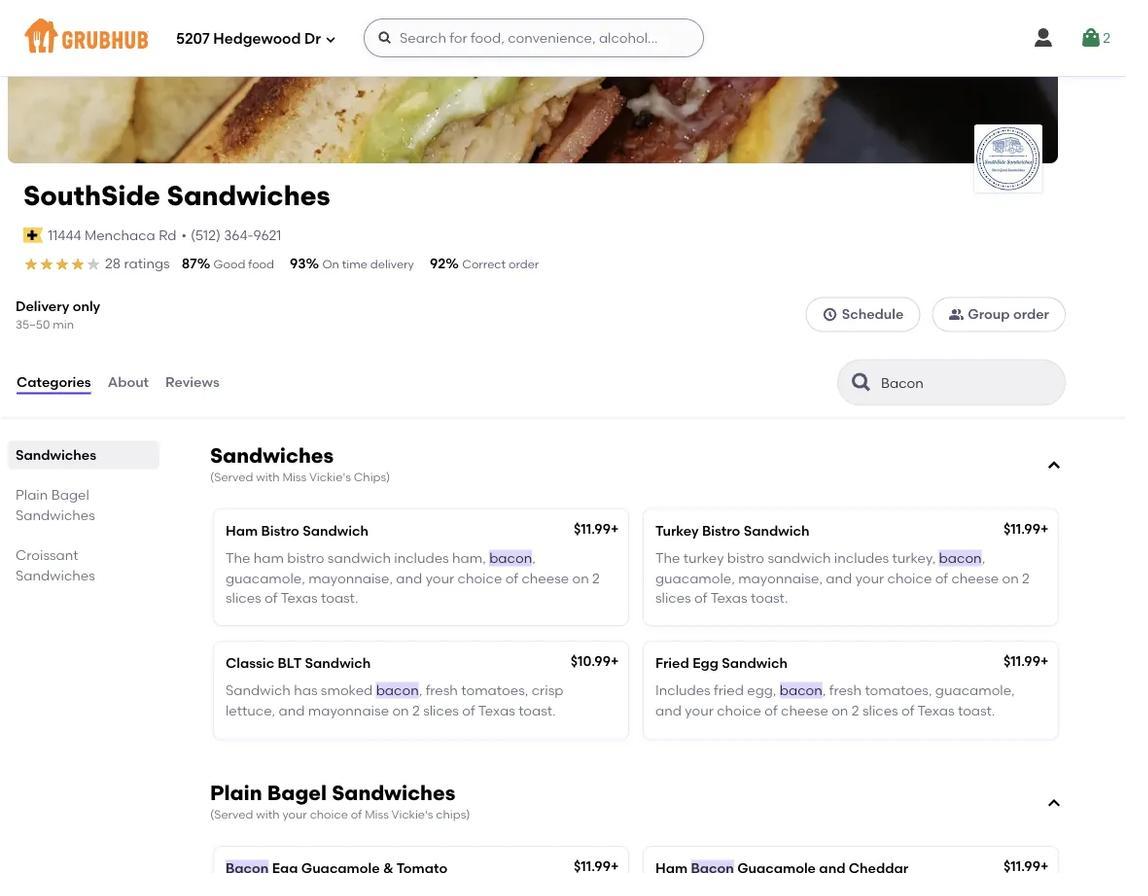 Task type: locate. For each thing, give the bounding box(es) containing it.
0 horizontal spatial guacamole,
[[226, 571, 305, 587]]

plain inside plain bagel sandwiches
[[16, 487, 48, 504]]

bistro for ham
[[287, 551, 325, 567]]

miss inside plain bagel sandwiches (served with your choice of miss vickie's chips)
[[365, 809, 389, 823]]

slices inside , fresh tomatoes, crisp lettuce, and mayonnaise on 2 slices of texas toast.
[[423, 703, 459, 719]]

0 horizontal spatial bistro
[[287, 551, 325, 567]]

egg
[[693, 656, 719, 672]]

$11.99 +
[[574, 521, 619, 538], [1004, 521, 1049, 538], [1004, 654, 1049, 670]]

, inside , fresh tomatoes, crisp lettuce, and mayonnaise on 2 slices of texas toast.
[[419, 683, 423, 700]]

bagel inside plain bagel sandwiches
[[51, 487, 89, 504]]

of inside , fresh tomatoes, crisp lettuce, and mayonnaise on 2 slices of texas toast.
[[462, 703, 476, 719]]

, inside , fresh tomatoes, guacamole, and your choice of cheese on 2 slices of texas toast.
[[823, 683, 827, 700]]

, guacamole, mayonnaise, and your choice of cheese on 2 slices of texas toast. for turkey,
[[656, 551, 1030, 607]]

guacamole, for turkey
[[656, 571, 736, 587]]

and down has
[[279, 703, 305, 719]]

bistro up the turkey
[[703, 523, 741, 540]]

2 bistro from the left
[[728, 551, 765, 567]]

toast. inside , fresh tomatoes, crisp lettuce, and mayonnaise on 2 slices of texas toast.
[[519, 703, 556, 719]]

cheese
[[522, 571, 569, 587], [952, 571, 1000, 587], [782, 703, 829, 719]]

tomatoes,
[[461, 683, 529, 700], [865, 683, 933, 700]]

with
[[256, 471, 280, 485], [256, 809, 280, 823]]

fresh
[[426, 683, 458, 700], [830, 683, 862, 700]]

correct
[[463, 258, 506, 272]]

Search for food, convenience, alcohol... search field
[[364, 18, 705, 57]]

southside sandwiches
[[23, 180, 330, 213]]

order right correct
[[509, 258, 539, 272]]

time
[[342, 258, 368, 272]]

2 fresh from the left
[[830, 683, 862, 700]]

sandwiches tab
[[16, 445, 152, 466]]

0 vertical spatial miss
[[283, 471, 307, 485]]

your inside , fresh tomatoes, guacamole, and your choice of cheese on 2 slices of texas toast.
[[685, 703, 714, 719]]

bistro up "ham"
[[261, 523, 300, 540]]

, for includes fried egg, bacon
[[823, 683, 827, 700]]

the down ham
[[226, 551, 251, 567]]

southside
[[23, 180, 160, 213]]

1 (served from the top
[[210, 471, 253, 485]]

1 horizontal spatial bistro
[[728, 551, 765, 567]]

2 horizontal spatial cheese
[[952, 571, 1000, 587]]

search icon image
[[851, 372, 874, 395]]

2 sandwich from the left
[[768, 551, 832, 567]]

with inside sandwiches (served with miss vickie's chips)
[[256, 471, 280, 485]]

bagel down sandwiches tab
[[51, 487, 89, 504]]

mayonnaise, for ham bistro sandwich
[[309, 571, 393, 587]]

sandwiches inside tab
[[16, 447, 96, 464]]

mayonnaise
[[308, 703, 389, 719]]

2 tomatoes, from the left
[[865, 683, 933, 700]]

fresh inside , fresh tomatoes, guacamole, and your choice of cheese on 2 slices of texas toast.
[[830, 683, 862, 700]]

cheese inside , fresh tomatoes, guacamole, and your choice of cheese on 2 slices of texas toast.
[[782, 703, 829, 719]]

0 horizontal spatial bagel
[[51, 487, 89, 504]]

2
[[1104, 30, 1111, 46], [593, 571, 600, 587], [1023, 571, 1030, 587], [413, 703, 420, 719], [852, 703, 860, 719]]

1 vertical spatial plain
[[210, 782, 262, 806]]

categories
[[17, 375, 91, 391]]

order
[[509, 258, 539, 272], [1014, 307, 1050, 323]]

sandwiches up plain bagel sandwiches
[[16, 447, 96, 464]]

0 vertical spatial with
[[256, 471, 280, 485]]

on inside , fresh tomatoes, crisp lettuce, and mayonnaise on 2 slices of texas toast.
[[393, 703, 409, 719]]

• (512) 364-9621
[[181, 227, 282, 244]]

on
[[573, 571, 589, 587], [1003, 571, 1020, 587], [393, 703, 409, 719], [832, 703, 849, 719]]

menchaca
[[85, 227, 156, 244]]

1 horizontal spatial svg image
[[1047, 459, 1063, 474]]

1 mayonnaise, from the left
[[309, 571, 393, 587]]

(served inside plain bagel sandwiches (served with your choice of miss vickie's chips)
[[210, 809, 253, 823]]

2 button
[[1080, 20, 1111, 55]]

1 vertical spatial bagel
[[267, 782, 327, 806]]

fresh for on
[[830, 683, 862, 700]]

bacon right 'egg,'
[[780, 683, 823, 700]]

11444
[[48, 227, 81, 244]]

1 vertical spatial (served
[[210, 809, 253, 823]]

sandwich up the turkey bistro sandwich includes turkey, bacon
[[744, 523, 810, 540]]

1 bistro from the left
[[261, 523, 300, 540]]

turkey
[[656, 523, 699, 540]]

1 , guacamole, mayonnaise, and your choice of cheese on 2 slices of texas toast. from the left
[[226, 551, 600, 607]]

2 the from the left
[[656, 551, 681, 567]]

2 horizontal spatial guacamole,
[[936, 683, 1016, 700]]

and down "the ham bistro sandwich includes ham, bacon" at the bottom left
[[396, 571, 423, 587]]

1 horizontal spatial includes
[[835, 551, 890, 567]]

includes left the turkey,
[[835, 551, 890, 567]]

1 with from the top
[[256, 471, 280, 485]]

lettuce,
[[226, 703, 276, 719]]

order right group
[[1014, 307, 1050, 323]]

0 horizontal spatial the
[[226, 551, 251, 567]]

chips)
[[354, 471, 391, 485]]

1 horizontal spatial cheese
[[782, 703, 829, 719]]

the ham bistro sandwich includes ham, bacon
[[226, 551, 532, 567]]

bistro down ham bistro sandwich
[[287, 551, 325, 567]]

, right smoked
[[419, 683, 423, 700]]

your inside plain bagel sandwiches (served with your choice of miss vickie's chips)
[[283, 809, 307, 823]]

plain down lettuce,
[[210, 782, 262, 806]]

5207
[[176, 30, 210, 48]]

1 horizontal spatial order
[[1014, 307, 1050, 323]]

0 vertical spatial bagel
[[51, 487, 89, 504]]

$11.99 for turkey,
[[1004, 521, 1041, 538]]

sandwiches up ham bistro sandwich
[[210, 444, 334, 468]]

chips)
[[436, 809, 470, 823]]

sandwiches down croissant
[[16, 568, 95, 585]]

0 horizontal spatial , guacamole, mayonnaise, and your choice of cheese on 2 slices of texas toast.
[[226, 551, 600, 607]]

+ for the ham bistro sandwich includes ham, bacon
[[611, 521, 619, 538]]

fresh inside , fresh tomatoes, crisp lettuce, and mayonnaise on 2 slices of texas toast.
[[426, 683, 458, 700]]

2 inside button
[[1104, 30, 1111, 46]]

0 vertical spatial vickie's
[[309, 471, 351, 485]]

, right the turkey,
[[983, 551, 986, 567]]

1 bistro from the left
[[287, 551, 325, 567]]

0 vertical spatial order
[[509, 258, 539, 272]]

1 vertical spatial order
[[1014, 307, 1050, 323]]

2 includes from the left
[[835, 551, 890, 567]]

, guacamole, mayonnaise, and your choice of cheese on 2 slices of texas toast. for ham,
[[226, 551, 600, 607]]

slices
[[226, 590, 262, 607], [656, 590, 692, 607], [423, 703, 459, 719], [863, 703, 899, 719]]

reviews
[[165, 375, 220, 391]]

1 horizontal spatial bagel
[[267, 782, 327, 806]]

, fresh tomatoes, crisp lettuce, and mayonnaise on 2 slices of texas toast.
[[226, 683, 564, 719]]

bagel inside plain bagel sandwiches (served with your choice of miss vickie's chips)
[[267, 782, 327, 806]]

bistro
[[261, 523, 300, 540], [703, 523, 741, 540]]

1 fresh from the left
[[426, 683, 458, 700]]

sandwich for classic blt sandwich
[[305, 656, 371, 672]]

1 horizontal spatial bistro
[[703, 523, 741, 540]]

0 vertical spatial (served
[[210, 471, 253, 485]]

svg image
[[1033, 26, 1056, 50], [325, 34, 337, 45], [823, 307, 839, 323], [1047, 797, 1063, 812]]

1 horizontal spatial plain
[[210, 782, 262, 806]]

includes
[[656, 683, 711, 700]]

1 vertical spatial vickie's
[[392, 809, 433, 823]]

$11.99 for ham,
[[574, 521, 611, 538]]

tomatoes, inside , fresh tomatoes, crisp lettuce, and mayonnaise on 2 slices of texas toast.
[[461, 683, 529, 700]]

bistro for turkey
[[703, 523, 741, 540]]

0 horizontal spatial miss
[[283, 471, 307, 485]]

fresh right 'egg,'
[[830, 683, 862, 700]]

sandwiches up croissant
[[16, 508, 95, 524]]

turkey
[[684, 551, 725, 567]]

order inside button
[[1014, 307, 1050, 323]]

sandwich down ham bistro sandwich
[[328, 551, 391, 567]]

sandwich for turkey bistro sandwich
[[744, 523, 810, 540]]

mayonnaise, down the turkey bistro sandwich includes turkey, bacon
[[739, 571, 823, 587]]

miss
[[283, 471, 307, 485], [365, 809, 389, 823]]

texas
[[281, 590, 318, 607], [711, 590, 748, 607], [479, 703, 516, 719], [918, 703, 955, 719]]

0 horizontal spatial order
[[509, 258, 539, 272]]

the
[[226, 551, 251, 567], [656, 551, 681, 567]]

0 vertical spatial plain
[[16, 487, 48, 504]]

1 the from the left
[[226, 551, 251, 567]]

miss left chips)
[[365, 809, 389, 823]]

0 horizontal spatial cheese
[[522, 571, 569, 587]]

and down the turkey bistro sandwich includes turkey, bacon
[[827, 571, 853, 587]]

classic blt sandwich
[[226, 656, 371, 672]]

11444 menchaca rd button
[[47, 225, 178, 247]]

guacamole,
[[226, 571, 305, 587], [656, 571, 736, 587], [936, 683, 1016, 700]]

order for group order
[[1014, 307, 1050, 323]]

good
[[214, 258, 246, 272]]

sandwich for ham bistro sandwich
[[328, 551, 391, 567]]

reviews button
[[165, 348, 221, 418]]

2 with from the top
[[256, 809, 280, 823]]

+
[[611, 521, 619, 538], [1041, 521, 1049, 538], [611, 654, 619, 670], [1041, 654, 1049, 670]]

rd
[[159, 227, 177, 244]]

28 ratings
[[105, 256, 170, 272]]

1 vertical spatial with
[[256, 809, 280, 823]]

1 horizontal spatial vickie's
[[392, 809, 433, 823]]

bistro down turkey bistro sandwich
[[728, 551, 765, 567]]

bagel
[[51, 487, 89, 504], [267, 782, 327, 806]]

2 mayonnaise, from the left
[[739, 571, 823, 587]]

0 horizontal spatial plain
[[16, 487, 48, 504]]

sandwich up smoked
[[305, 656, 371, 672]]

turkey,
[[893, 551, 936, 567]]

people icon image
[[949, 307, 965, 323]]

0 horizontal spatial sandwich
[[328, 551, 391, 567]]

1 horizontal spatial guacamole,
[[656, 571, 736, 587]]

and down the includes
[[656, 703, 682, 719]]

includes left ham,
[[394, 551, 449, 567]]

1 horizontal spatial mayonnaise,
[[739, 571, 823, 587]]

sandwich for fried egg sandwich
[[722, 656, 788, 672]]

mayonnaise,
[[309, 571, 393, 587], [739, 571, 823, 587]]

sandwiches up "364-"
[[167, 180, 330, 213]]

1 tomatoes, from the left
[[461, 683, 529, 700]]

plain
[[16, 487, 48, 504], [210, 782, 262, 806]]

miss up ham bistro sandwich
[[283, 471, 307, 485]]

vickie's inside sandwiches (served with miss vickie's chips)
[[309, 471, 351, 485]]

includes for ham,
[[394, 551, 449, 567]]

about button
[[107, 348, 150, 418]]

hedgewood
[[213, 30, 301, 48]]

1 horizontal spatial fresh
[[830, 683, 862, 700]]

(served inside sandwiches (served with miss vickie's chips)
[[210, 471, 253, 485]]

$10.99
[[571, 654, 611, 670]]

, right ham,
[[532, 551, 536, 567]]

0 horizontal spatial vickie's
[[309, 471, 351, 485]]

1 horizontal spatial sandwich
[[768, 551, 832, 567]]

includes for turkey,
[[835, 551, 890, 567]]

texas inside , fresh tomatoes, crisp lettuce, and mayonnaise on 2 slices of texas toast.
[[479, 703, 516, 719]]

sandwich down turkey bistro sandwich
[[768, 551, 832, 567]]

sandwich up 'egg,'
[[722, 656, 788, 672]]

egg,
[[748, 683, 777, 700]]

includes
[[394, 551, 449, 567], [835, 551, 890, 567]]

$11.99
[[574, 521, 611, 538], [1004, 521, 1041, 538], [1004, 654, 1041, 670]]

0 horizontal spatial mayonnaise,
[[309, 571, 393, 587]]

plain up croissant
[[16, 487, 48, 504]]

2 bistro from the left
[[703, 523, 741, 540]]

plain bagel sandwiches (served with your choice of miss vickie's chips)
[[210, 782, 470, 823]]

of
[[506, 571, 519, 587], [936, 571, 949, 587], [265, 590, 278, 607], [695, 590, 708, 607], [462, 703, 476, 719], [765, 703, 778, 719], [902, 703, 915, 719], [351, 809, 362, 823]]

choice
[[458, 571, 502, 587], [888, 571, 933, 587], [717, 703, 762, 719], [310, 809, 348, 823]]

sandwiches up chips)
[[332, 782, 456, 806]]

2 horizontal spatial svg image
[[1080, 26, 1104, 50]]

0 horizontal spatial fresh
[[426, 683, 458, 700]]

svg image
[[1080, 26, 1104, 50], [378, 30, 393, 46], [1047, 459, 1063, 474]]

0 horizontal spatial bistro
[[261, 523, 300, 540]]

1 vertical spatial miss
[[365, 809, 389, 823]]

, for the ham bistro sandwich includes ham, bacon
[[532, 551, 536, 567]]

includes fried egg, bacon
[[656, 683, 823, 700]]

sandwiches inside "tab"
[[16, 568, 95, 585]]

9621
[[253, 227, 282, 244]]

bistro for ham
[[261, 523, 300, 540]]

(served
[[210, 471, 253, 485], [210, 809, 253, 823]]

0 horizontal spatial tomatoes,
[[461, 683, 529, 700]]

, right 'egg,'
[[823, 683, 827, 700]]

min
[[53, 318, 74, 332]]

•
[[181, 227, 187, 244]]

+ for the turkey bistro sandwich includes turkey, bacon
[[1041, 521, 1049, 538]]

schedule
[[842, 307, 904, 323]]

bagel down lettuce,
[[267, 782, 327, 806]]

the down the turkey
[[656, 551, 681, 567]]

0 horizontal spatial includes
[[394, 551, 449, 567]]

plain inside plain bagel sandwiches (served with your choice of miss vickie's chips)
[[210, 782, 262, 806]]

sandwich
[[328, 551, 391, 567], [768, 551, 832, 567]]

, for the turkey bistro sandwich includes turkey, bacon
[[983, 551, 986, 567]]

svg image inside 2 button
[[1080, 26, 1104, 50]]

1 horizontal spatial miss
[[365, 809, 389, 823]]

2 (served from the top
[[210, 809, 253, 823]]

1 horizontal spatial the
[[656, 551, 681, 567]]

mayonnaise, down "the ham bistro sandwich includes ham, bacon" at the bottom left
[[309, 571, 393, 587]]

1 includes from the left
[[394, 551, 449, 567]]

toast.
[[321, 590, 358, 607], [751, 590, 789, 607], [519, 703, 556, 719], [958, 703, 996, 719]]

1 horizontal spatial , guacamole, mayonnaise, and your choice of cheese on 2 slices of texas toast.
[[656, 551, 1030, 607]]

guacamole, inside , fresh tomatoes, guacamole, and your choice of cheese on 2 slices of texas toast.
[[936, 683, 1016, 700]]

sandwich up "the ham bistro sandwich includes ham, bacon" at the bottom left
[[303, 523, 369, 540]]

tomatoes, inside , fresh tomatoes, guacamole, and your choice of cheese on 2 slices of texas toast.
[[865, 683, 933, 700]]

2 , guacamole, mayonnaise, and your choice of cheese on 2 slices of texas toast. from the left
[[656, 551, 1030, 607]]

sandwich has smoked bacon
[[226, 683, 419, 700]]

1 horizontal spatial tomatoes,
[[865, 683, 933, 700]]

1 sandwich from the left
[[328, 551, 391, 567]]

(512) 364-9621 button
[[191, 226, 282, 246]]

sandwiches
[[167, 180, 330, 213], [210, 444, 334, 468], [16, 447, 96, 464], [16, 508, 95, 524], [16, 568, 95, 585], [332, 782, 456, 806]]

fresh right smoked
[[426, 683, 458, 700]]

order for correct order
[[509, 258, 539, 272]]

$11.99 + for ham,
[[574, 521, 619, 538]]

of inside plain bagel sandwiches (served with your choice of miss vickie's chips)
[[351, 809, 362, 823]]

sandwich for turkey bistro sandwich
[[768, 551, 832, 567]]



Task type: vqa. For each thing, say whether or not it's contained in the screenshot.


Task type: describe. For each thing, give the bounding box(es) containing it.
delivery only 35–50 min
[[16, 299, 100, 332]]

toast. inside , fresh tomatoes, guacamole, and your choice of cheese on 2 slices of texas toast.
[[958, 703, 996, 719]]

tomatoes, for slices
[[865, 683, 933, 700]]

mayonnaise, for turkey bistro sandwich
[[739, 571, 823, 587]]

slices inside , fresh tomatoes, guacamole, and your choice of cheese on 2 slices of texas toast.
[[863, 703, 899, 719]]

tomatoes, for texas
[[461, 683, 529, 700]]

croissant sandwiches tab
[[16, 546, 152, 587]]

ham bistro sandwich
[[226, 523, 369, 540]]

ham,
[[453, 551, 486, 567]]

group
[[969, 307, 1011, 323]]

the for the turkey bistro sandwich includes turkey,
[[656, 551, 681, 567]]

and inside , fresh tomatoes, crisp lettuce, and mayonnaise on 2 slices of texas toast.
[[279, 703, 305, 719]]

plain for plain bagel sandwiches
[[16, 487, 48, 504]]

smoked
[[321, 683, 373, 700]]

cheese for the turkey bistro sandwich includes turkey, bacon
[[952, 571, 1000, 587]]

blt
[[278, 656, 302, 672]]

ratings
[[124, 256, 170, 272]]

choice inside , fresh tomatoes, guacamole, and your choice of cheese on 2 slices of texas toast.
[[717, 703, 762, 719]]

+ for includes fried egg, bacon
[[1041, 654, 1049, 670]]

categories button
[[16, 348, 92, 418]]

group order
[[969, 307, 1050, 323]]

delivery
[[371, 258, 414, 272]]

southside sandwiches logo image
[[975, 126, 1043, 192]]

28
[[105, 256, 121, 272]]

miss inside sandwiches (served with miss vickie's chips)
[[283, 471, 307, 485]]

, fresh tomatoes, guacamole, and your choice of cheese on 2 slices of texas toast.
[[656, 683, 1016, 719]]

food
[[248, 258, 274, 272]]

turkey bistro sandwich
[[656, 523, 810, 540]]

the turkey bistro sandwich includes turkey, bacon
[[656, 551, 983, 567]]

has
[[294, 683, 318, 700]]

classic
[[226, 656, 275, 672]]

plain bagel sandwiches
[[16, 487, 95, 524]]

93
[[290, 256, 306, 272]]

correct order
[[463, 258, 539, 272]]

dr
[[305, 30, 321, 48]]

guacamole, for ham
[[226, 571, 305, 587]]

croissant
[[16, 548, 79, 564]]

and inside , fresh tomatoes, guacamole, and your choice of cheese on 2 slices of texas toast.
[[656, 703, 682, 719]]

bagel for plain bagel sandwiches (served with your choice of miss vickie's chips)
[[267, 782, 327, 806]]

sandwich for ham bistro sandwich
[[303, 523, 369, 540]]

ham
[[254, 551, 284, 567]]

on
[[323, 258, 340, 272]]

plain for plain bagel sandwiches (served with your choice of miss vickie's chips)
[[210, 782, 262, 806]]

Search SouthSide Sandwiches search field
[[880, 374, 1029, 393]]

ham
[[226, 523, 258, 540]]

(512)
[[191, 227, 221, 244]]

about
[[108, 375, 149, 391]]

sandwiches inside tab
[[16, 508, 95, 524]]

with inside plain bagel sandwiches (served with your choice of miss vickie's chips)
[[256, 809, 280, 823]]

sandwich up lettuce,
[[226, 683, 291, 700]]

sandwiches (served with miss vickie's chips)
[[210, 444, 391, 485]]

on inside , fresh tomatoes, guacamole, and your choice of cheese on 2 slices of texas toast.
[[832, 703, 849, 719]]

delivery
[[16, 299, 69, 315]]

choice inside plain bagel sandwiches (served with your choice of miss vickie's chips)
[[310, 809, 348, 823]]

fried
[[714, 683, 744, 700]]

5207 hedgewood dr
[[176, 30, 321, 48]]

main navigation navigation
[[0, 0, 1127, 76]]

good food
[[214, 258, 274, 272]]

11444 menchaca rd
[[48, 227, 177, 244]]

2 inside , fresh tomatoes, guacamole, and your choice of cheese on 2 slices of texas toast.
[[852, 703, 860, 719]]

bacon right smoked
[[376, 683, 419, 700]]

bistro for turkey
[[728, 551, 765, 567]]

sandwiches inside sandwiches (served with miss vickie's chips)
[[210, 444, 334, 468]]

$10.99 +
[[571, 654, 619, 670]]

texas inside , fresh tomatoes, guacamole, and your choice of cheese on 2 slices of texas toast.
[[918, 703, 955, 719]]

fried
[[656, 656, 690, 672]]

bacon right ham,
[[490, 551, 532, 567]]

fried egg sandwich
[[656, 656, 788, 672]]

cheese for the ham bistro sandwich includes ham, bacon
[[522, 571, 569, 587]]

35–50
[[16, 318, 50, 332]]

fresh for slices
[[426, 683, 458, 700]]

subscription pass image
[[23, 228, 43, 244]]

plain bagel sandwiches tab
[[16, 485, 152, 526]]

schedule button
[[806, 298, 921, 333]]

0 horizontal spatial svg image
[[378, 30, 393, 46]]

+ for sandwich has smoked bacon
[[611, 654, 619, 670]]

87
[[182, 256, 197, 272]]

svg image inside schedule button
[[823, 307, 839, 323]]

only
[[73, 299, 100, 315]]

92
[[430, 256, 446, 272]]

group order button
[[933, 298, 1067, 333]]

2 inside , fresh tomatoes, crisp lettuce, and mayonnaise on 2 slices of texas toast.
[[413, 703, 420, 719]]

364-
[[224, 227, 253, 244]]

bacon right the turkey,
[[940, 551, 983, 567]]

bagel for plain bagel sandwiches
[[51, 487, 89, 504]]

croissant sandwiches
[[16, 548, 95, 585]]

vickie's inside plain bagel sandwiches (served with your choice of miss vickie's chips)
[[392, 809, 433, 823]]

crisp
[[532, 683, 564, 700]]

, for sandwich has smoked bacon
[[419, 683, 423, 700]]

$11.99 + for turkey,
[[1004, 521, 1049, 538]]

the for the ham bistro sandwich includes ham,
[[226, 551, 251, 567]]

on time delivery
[[323, 258, 414, 272]]

sandwiches inside plain bagel sandwiches (served with your choice of miss vickie's chips)
[[332, 782, 456, 806]]



